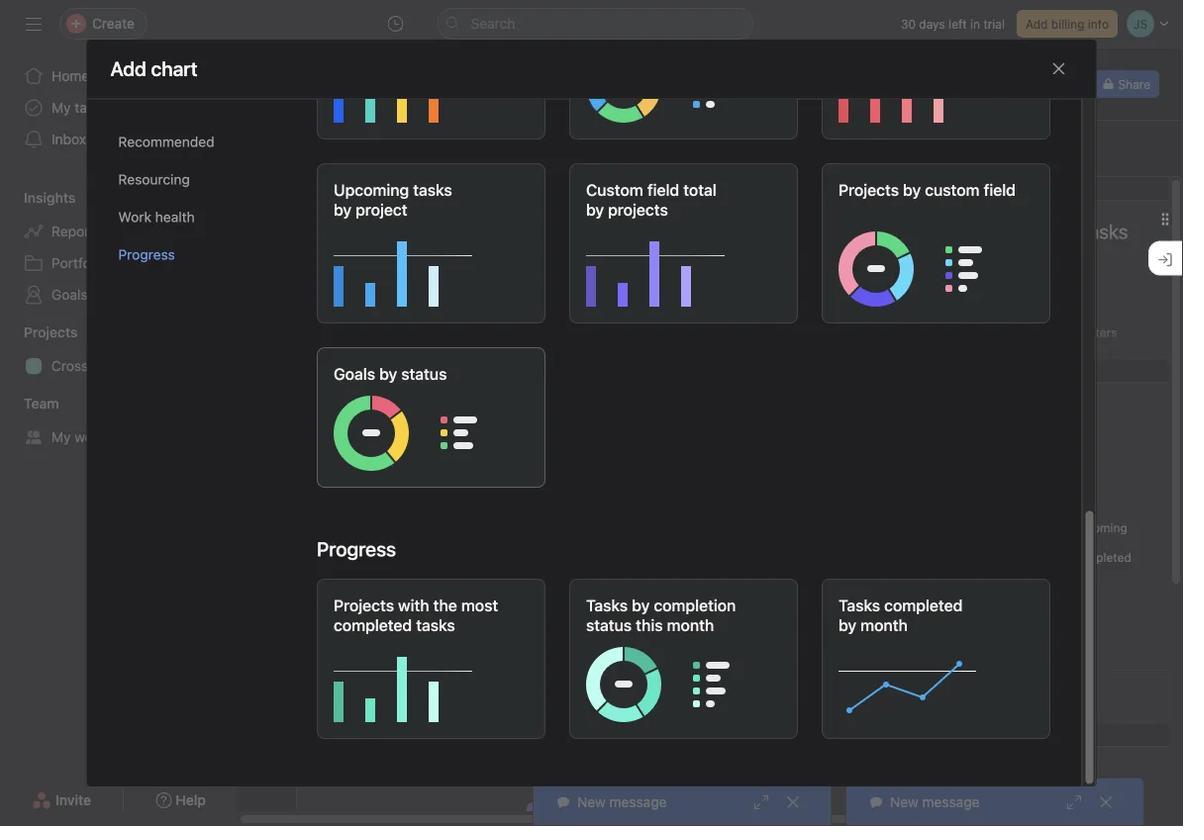 Task type: describe. For each thing, give the bounding box(es) containing it.
tasks down by month
[[839, 690, 872, 704]]

overdue tasks
[[792, 220, 917, 243]]

project
[[162, 358, 207, 374]]

add chart
[[286, 142, 341, 155]]

image of a green donut chart image
[[586, 644, 788, 723]]

1 button
[[389, 256, 409, 312]]

tasks down "completed tasks"
[[384, 690, 416, 704]]

filter for 1
[[397, 326, 426, 340]]

projects by custom field button
[[821, 164, 1050, 324]]

completion
[[653, 597, 735, 616]]

1 horizontal spatial close image
[[1098, 795, 1114, 811]]

recommended button
[[118, 123, 285, 161]]

1 filter button for 8
[[595, 323, 659, 343]]

by status
[[379, 365, 446, 384]]

custom
[[586, 181, 643, 200]]

tasks completed by month button
[[821, 579, 1050, 740]]

expand new message image for rightmost close icon
[[1066, 795, 1082, 811]]

home link
[[12, 60, 226, 92]]

team button
[[0, 394, 59, 414]]

completed
[[884, 597, 962, 616]]

insights
[[24, 190, 76, 206]]

30
[[901, 17, 916, 31]]

chart
[[312, 142, 341, 155]]

days
[[919, 17, 945, 31]]

filter for 8
[[624, 326, 654, 340]]

search button
[[437, 8, 754, 40]]

tasks by completion status this month button
[[569, 579, 797, 740]]

projects for projects
[[24, 324, 78, 341]]

cross-functional project plan link
[[12, 350, 237, 382]]

my workspace link
[[12, 422, 226, 453]]

share
[[1118, 77, 1150, 91]]

most
[[461, 597, 498, 616]]

by projects
[[586, 201, 668, 220]]

tasks completed by month
[[838, 597, 962, 635]]

insights element
[[0, 180, 238, 315]]

tasks inside tasks completed by month
[[838, 597, 880, 616]]

my tasks
[[51, 100, 108, 116]]

home
[[51, 68, 89, 84]]

total tasks
[[1036, 220, 1128, 243]]

1 horizontal spatial workspace
[[453, 690, 515, 704]]

8 button
[[612, 256, 641, 312]]

by project for incomplete tasks by project
[[425, 398, 491, 414]]

image of a multicolored column chart image
[[333, 44, 535, 123]]

filters
[[1082, 326, 1118, 340]]

9
[[1068, 256, 1097, 312]]

cross-
[[51, 358, 94, 374]]

projects for projects by custom field
[[838, 181, 899, 200]]

0 button
[[840, 256, 869, 312]]

1 new message from the left
[[577, 795, 667, 811]]

close image
[[785, 795, 801, 811]]

custom field total by projects button
[[569, 164, 797, 324]]

total
[[683, 181, 716, 200]]

health
[[155, 209, 195, 225]]

show options image
[[502, 87, 518, 103]]

projects with the most completed tasks button
[[316, 579, 545, 740]]

portfolios link
[[12, 248, 226, 279]]

my tasks link
[[12, 92, 226, 124]]

team
[[24, 396, 59, 412]]

tasks inside tasks by completion status this month
[[586, 597, 627, 616]]

0
[[840, 256, 869, 312]]

incomplete
[[310, 398, 383, 414]]

image of a green column chart image
[[333, 644, 535, 723]]

status
[[586, 617, 631, 635]]

plan
[[210, 358, 237, 374]]

insights button
[[0, 188, 76, 208]]

search
[[471, 15, 515, 32]]

goals link
[[12, 279, 226, 311]]

inbox link
[[12, 124, 226, 155]]

my workspace
[[51, 429, 143, 446]]

inbox
[[51, 131, 86, 148]]

my for my first dashboard
[[325, 83, 352, 106]]

projects with the most completed tasks
[[333, 597, 498, 635]]

0 vertical spatial close image
[[1051, 61, 1067, 77]]

custom field
[[924, 181, 1015, 200]]

add chart button
[[261, 135, 350, 162]]

completed
[[1070, 551, 1132, 565]]

projects button
[[0, 323, 78, 343]]

goals by status
[[333, 365, 446, 384]]

reporting
[[51, 223, 114, 240]]

2 new message from the left
[[890, 795, 980, 811]]

incomplete tasks
[[553, 220, 700, 243]]

js
[[1065, 77, 1079, 91]]



Task type: locate. For each thing, give the bounding box(es) containing it.
1 filter button for 0
[[822, 323, 886, 343]]

0 vertical spatial progress
[[118, 246, 175, 263]]

expand new message image for close image
[[753, 795, 769, 811]]

2 vertical spatial projects
[[333, 597, 394, 616]]

projects element
[[0, 315, 238, 386]]

tasks down home
[[75, 100, 108, 116]]

with
[[398, 597, 429, 616]]

progress button
[[118, 236, 285, 274]]

add left chart
[[286, 142, 308, 155]]

invite button
[[19, 783, 104, 819]]

my up chart
[[325, 83, 352, 106]]

share button
[[1093, 70, 1159, 98]]

0 horizontal spatial tasks in my workspace
[[384, 690, 515, 704]]

no
[[1063, 326, 1079, 340]]

8
[[612, 256, 641, 312]]

goals inside button
[[333, 365, 375, 384]]

workspace down tasks completed by month
[[909, 690, 971, 704]]

0 horizontal spatial projects
[[24, 324, 78, 341]]

1 filter for 1
[[388, 326, 426, 340]]

0 vertical spatial add
[[1026, 17, 1048, 31]]

1 vertical spatial tasks
[[413, 181, 452, 200]]

work health
[[118, 209, 195, 225]]

my inside global 'element'
[[51, 100, 71, 116]]

incomplete tasks by project
[[310, 398, 491, 414]]

by up this month at the bottom of the page
[[631, 597, 649, 616]]

add to starred image
[[530, 87, 545, 103]]

image of a multicolored donut chart image inside projects by custom field button
[[838, 228, 1040, 307]]

1 horizontal spatial add
[[1026, 17, 1048, 31]]

0 vertical spatial by
[[903, 181, 920, 200]]

upcoming inside upcoming tasks by project
[[333, 181, 409, 200]]

progress inside progress button
[[118, 246, 175, 263]]

workspace
[[75, 429, 143, 446], [453, 690, 515, 704], [909, 690, 971, 704]]

1 vertical spatial by
[[631, 597, 649, 616]]

add chart
[[110, 57, 198, 80]]

0 horizontal spatial new message
[[577, 795, 667, 811]]

hide sidebar image
[[26, 16, 42, 32]]

in
[[970, 17, 980, 31], [419, 690, 430, 704], [875, 690, 885, 704]]

1 filter button down 0
[[822, 323, 886, 343]]

projects up "completed tasks"
[[333, 597, 394, 616]]

workspace inside my workspace link
[[75, 429, 143, 446]]

billing
[[1051, 17, 1085, 31]]

image of a blue line chart image
[[838, 644, 1040, 723]]

tasks inside upcoming tasks by project
[[413, 181, 452, 200]]

2 expand new message image from the left
[[1066, 795, 1082, 811]]

my for my workspace
[[51, 429, 71, 446]]

add for add chart
[[286, 142, 308, 155]]

1 filter button up goals by status
[[367, 323, 431, 343]]

completed tasks
[[326, 220, 472, 243]]

by project
[[333, 201, 407, 220], [425, 398, 491, 414]]

projects inside projects with the most completed tasks
[[333, 597, 394, 616]]

1 horizontal spatial in
[[875, 690, 885, 704]]

0 horizontal spatial by
[[631, 597, 649, 616]]

upcoming up completed tasks
[[333, 181, 409, 200]]

projects
[[838, 181, 899, 200], [24, 324, 78, 341], [333, 597, 394, 616]]

2 horizontal spatial workspace
[[909, 690, 971, 704]]

js button
[[1058, 70, 1086, 98]]

by inside tasks by completion status this month
[[631, 597, 649, 616]]

my down projects with the most completed tasks
[[433, 690, 450, 704]]

0 vertical spatial upcoming
[[333, 181, 409, 200]]

30 days left in trial
[[901, 17, 1005, 31]]

my up inbox
[[51, 100, 71, 116]]

0 horizontal spatial by project
[[333, 201, 407, 220]]

2 1 filter button from the left
[[595, 323, 659, 343]]

custom field total by projects
[[586, 181, 716, 220]]

add billing info
[[1026, 17, 1109, 31]]

1 filter button down 8
[[595, 323, 659, 343]]

close image
[[1051, 61, 1067, 77], [1098, 795, 1114, 811]]

1 filter for 8
[[615, 326, 654, 340]]

2 horizontal spatial in
[[970, 17, 980, 31]]

reporting link
[[12, 216, 226, 248]]

3 1 filter button from the left
[[822, 323, 886, 343]]

1
[[389, 256, 409, 312], [388, 326, 393, 340], [615, 326, 621, 340], [843, 326, 849, 340], [334, 690, 339, 704], [789, 690, 795, 704]]

add billing info button
[[1017, 10, 1118, 38]]

by project for upcoming tasks by project
[[333, 201, 407, 220]]

tasks up completed tasks
[[413, 181, 452, 200]]

functional
[[94, 358, 158, 374]]

projects inside button
[[838, 181, 899, 200]]

in right left
[[970, 17, 980, 31]]

goals down portfolios
[[51, 287, 88, 303]]

goals for goals by status
[[333, 365, 375, 384]]

2 vertical spatial tasks
[[387, 398, 421, 414]]

upcoming up completed at right bottom
[[1070, 521, 1127, 535]]

info
[[1088, 17, 1109, 31]]

the
[[433, 597, 457, 616]]

1 expand new message image from the left
[[753, 795, 769, 811]]

my inside teams element
[[51, 429, 71, 446]]

tasks up "status"
[[586, 597, 627, 616]]

0 horizontal spatial 1 filter button
[[367, 323, 431, 343]]

tasks in my workspace down projects with the most completed tasks
[[384, 690, 515, 704]]

goals inside insights element
[[51, 287, 88, 303]]

field
[[647, 181, 679, 200]]

9 button
[[1068, 256, 1097, 312]]

left
[[949, 17, 967, 31]]

1 horizontal spatial by
[[903, 181, 920, 200]]

goals for goals
[[51, 287, 88, 303]]

upcoming for upcoming
[[1070, 521, 1127, 535]]

1 vertical spatial close image
[[1098, 795, 1114, 811]]

my down by month
[[888, 690, 905, 704]]

0 horizontal spatial progress
[[118, 246, 175, 263]]

in down "completed tasks"
[[419, 690, 430, 704]]

upcoming tasks by project button
[[316, 164, 545, 324]]

portfolios
[[51, 255, 113, 271]]

0 horizontal spatial in
[[419, 690, 430, 704]]

filter
[[397, 326, 426, 340], [624, 326, 654, 340], [852, 326, 881, 340], [343, 690, 372, 704], [798, 690, 827, 704]]

0 horizontal spatial upcoming
[[333, 181, 409, 200]]

work health button
[[118, 198, 285, 236]]

new message
[[577, 795, 667, 811], [890, 795, 980, 811]]

projects up "cross-"
[[24, 324, 78, 341]]

1 horizontal spatial projects
[[333, 597, 394, 616]]

2 horizontal spatial 1 filter button
[[822, 323, 886, 343]]

1 tasks in my workspace from the left
[[384, 690, 515, 704]]

upcoming for upcoming tasks by project
[[333, 181, 409, 200]]

workspace down most
[[453, 690, 515, 704]]

tasks
[[586, 597, 627, 616], [838, 597, 880, 616], [384, 690, 416, 704], [839, 690, 872, 704]]

by for projects
[[903, 181, 920, 200]]

1 horizontal spatial tasks in my workspace
[[839, 690, 971, 704]]

trial
[[984, 17, 1005, 31]]

progress up "completed tasks"
[[316, 538, 396, 561]]

1 horizontal spatial upcoming
[[1070, 521, 1127, 535]]

my down the team in the left of the page
[[51, 429, 71, 446]]

2 horizontal spatial projects
[[838, 181, 899, 200]]

by left custom field
[[903, 181, 920, 200]]

1 1 filter button from the left
[[367, 323, 431, 343]]

my
[[325, 83, 352, 106], [51, 100, 71, 116], [51, 429, 71, 446], [433, 690, 450, 704], [888, 690, 905, 704]]

image of a blue column chart image
[[333, 228, 535, 307]]

1 horizontal spatial by project
[[425, 398, 491, 414]]

0 vertical spatial by project
[[333, 201, 407, 220]]

0 horizontal spatial expand new message image
[[753, 795, 769, 811]]

0 horizontal spatial goals
[[51, 287, 88, 303]]

projects for projects with the most completed tasks
[[333, 597, 394, 616]]

projects by custom field
[[838, 181, 1015, 200]]

no filters button
[[1042, 323, 1122, 343]]

1 vertical spatial upcoming
[[1070, 521, 1127, 535]]

recommended
[[118, 133, 214, 150]]

add
[[1026, 17, 1048, 31], [286, 142, 308, 155]]

0 horizontal spatial add
[[286, 142, 308, 155]]

add inside "add chart" button
[[286, 142, 308, 155]]

1 filter for 0
[[843, 326, 881, 340]]

1 vertical spatial goals
[[333, 365, 375, 384]]

tasks for my
[[75, 100, 108, 116]]

goals up incomplete
[[333, 365, 375, 384]]

resourcing button
[[118, 161, 285, 198]]

cross-functional project plan
[[51, 358, 237, 374]]

tasks inside global 'element'
[[75, 100, 108, 116]]

invite
[[55, 793, 91, 809]]

no filters
[[1063, 326, 1118, 340]]

add inside add billing info button
[[1026, 17, 1048, 31]]

first dashboard
[[357, 83, 492, 106]]

by month
[[838, 617, 907, 635]]

by project down the by status
[[425, 398, 491, 414]]

1 horizontal spatial goals
[[333, 365, 375, 384]]

tasks by completion status this month
[[586, 597, 735, 635]]

by inside button
[[903, 181, 920, 200]]

tasks in my workspace down by month
[[839, 690, 971, 704]]

by project inside upcoming tasks by project
[[333, 201, 407, 220]]

1 filter button
[[367, 323, 431, 343], [595, 323, 659, 343], [822, 323, 886, 343]]

upcoming tasks by project
[[333, 181, 452, 220]]

image of a purple column chart image
[[586, 228, 788, 307]]

1 vertical spatial progress
[[316, 538, 396, 561]]

1 vertical spatial by project
[[425, 398, 491, 414]]

2 tasks in my workspace from the left
[[839, 690, 971, 704]]

expand new message image
[[753, 795, 769, 811], [1066, 795, 1082, 811]]

completed tasks
[[333, 617, 455, 635]]

add for add billing info
[[1026, 17, 1048, 31]]

work
[[118, 209, 151, 225]]

goals by status button
[[316, 348, 545, 488]]

1 horizontal spatial expand new message image
[[1066, 795, 1082, 811]]

add left billing
[[1026, 17, 1048, 31]]

1 filter button for 1
[[367, 323, 431, 343]]

in down by month
[[875, 690, 885, 704]]

0 vertical spatial projects
[[838, 181, 899, 200]]

tasks up by month
[[838, 597, 880, 616]]

tasks down the by status
[[387, 398, 421, 414]]

workspace down cross-functional project plan link
[[75, 429, 143, 446]]

my for my tasks
[[51, 100, 71, 116]]

by
[[903, 181, 920, 200], [631, 597, 649, 616]]

resourcing
[[118, 171, 190, 187]]

projects up overdue tasks
[[838, 181, 899, 200]]

image of a multicolored donut chart image inside goals by status button
[[333, 392, 535, 472]]

this month
[[635, 617, 714, 635]]

1 horizontal spatial progress
[[316, 538, 396, 561]]

progress down 'work health'
[[118, 246, 175, 263]]

tasks for upcoming
[[413, 181, 452, 200]]

1 horizontal spatial new message
[[890, 795, 980, 811]]

tasks for incomplete
[[387, 398, 421, 414]]

my first dashboard
[[325, 83, 492, 106]]

0 vertical spatial goals
[[51, 287, 88, 303]]

image of a multicolored donut chart image
[[586, 44, 788, 123], [838, 44, 1040, 123], [838, 228, 1040, 307], [333, 392, 535, 472]]

filter for 0
[[852, 326, 881, 340]]

tasks in my workspace
[[384, 690, 515, 704], [839, 690, 971, 704]]

1 vertical spatial projects
[[24, 324, 78, 341]]

teams element
[[0, 386, 238, 457]]

0 horizontal spatial close image
[[1051, 61, 1067, 77]]

by project up completed tasks
[[333, 201, 407, 220]]

0 vertical spatial tasks
[[75, 100, 108, 116]]

by for tasks
[[631, 597, 649, 616]]

progress
[[118, 246, 175, 263], [316, 538, 396, 561]]

search list box
[[437, 8, 754, 40]]

0 horizontal spatial workspace
[[75, 429, 143, 446]]

projects inside "dropdown button"
[[24, 324, 78, 341]]

1 vertical spatial add
[[286, 142, 308, 155]]

1 horizontal spatial 1 filter button
[[595, 323, 659, 343]]

global element
[[0, 49, 238, 167]]



Task type: vqa. For each thing, say whether or not it's contained in the screenshot.
Custom field total by projects
yes



